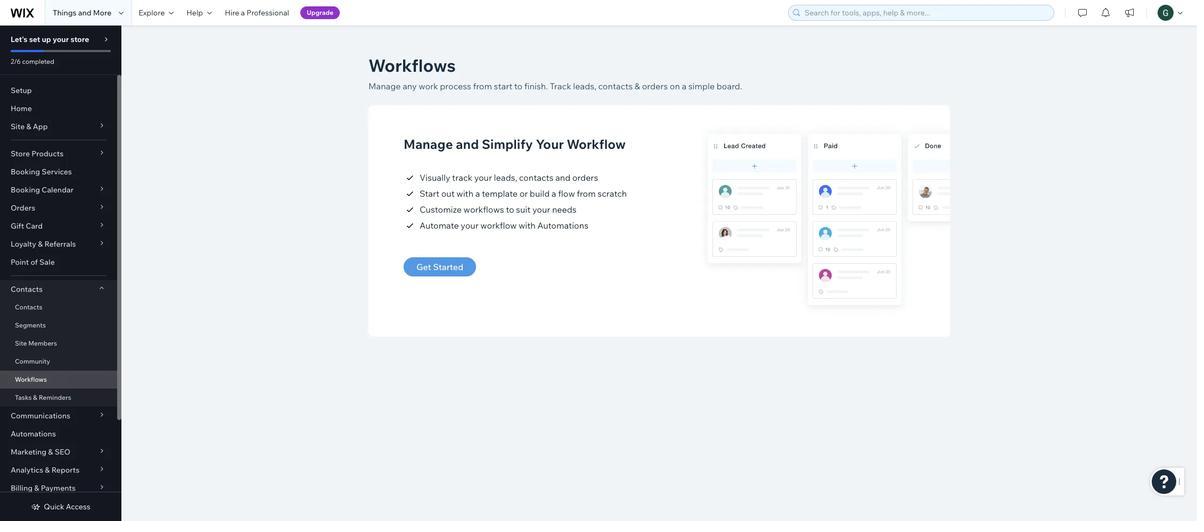 Task type: locate. For each thing, give the bounding box(es) containing it.
and for things
[[78, 8, 91, 18]]

manage left any
[[369, 81, 401, 92]]

point of sale
[[11, 258, 55, 267]]

store products
[[11, 149, 63, 159]]

your
[[536, 136, 564, 152]]

contacts
[[598, 81, 633, 92], [519, 173, 554, 183]]

manage inside workflows manage any work process from start to finish. track leads, contacts & orders on a simple board.
[[369, 81, 401, 92]]

simplify
[[482, 136, 533, 152]]

booking down store at the left top of the page
[[11, 167, 40, 177]]

1 horizontal spatial automations
[[538, 220, 589, 231]]

& right 'billing' on the bottom left of the page
[[34, 484, 39, 494]]

1 horizontal spatial with
[[519, 220, 536, 231]]

& for seo
[[48, 448, 53, 457]]

0 horizontal spatial orders
[[572, 173, 598, 183]]

1 vertical spatial automations
[[11, 430, 56, 439]]

workflows up any
[[369, 55, 456, 76]]

site members
[[15, 340, 57, 348]]

0 vertical spatial and
[[78, 8, 91, 18]]

1 vertical spatial contacts
[[519, 173, 554, 183]]

leads, right track
[[573, 81, 596, 92]]

automations up marketing
[[11, 430, 56, 439]]

site down home
[[11, 122, 25, 132]]

your right track
[[474, 173, 492, 183]]

tasks
[[15, 394, 32, 402]]

site inside site members link
[[15, 340, 27, 348]]

app
[[33, 122, 48, 132]]

& left reports
[[45, 466, 50, 476]]

orders inside workflows manage any work process from start to finish. track leads, contacts & orders on a simple board.
[[642, 81, 668, 92]]

site down the segments
[[15, 340, 27, 348]]

workflows link
[[0, 371, 117, 389]]

0 horizontal spatial manage
[[369, 81, 401, 92]]

billing & payments
[[11, 484, 76, 494]]

0 horizontal spatial automations
[[11, 430, 56, 439]]

& right loyalty
[[38, 240, 43, 249]]

& for referrals
[[38, 240, 43, 249]]

0 vertical spatial contacts
[[598, 81, 633, 92]]

0 vertical spatial site
[[11, 122, 25, 132]]

from right flow
[[577, 189, 596, 199]]

manage up visually
[[404, 136, 453, 152]]

2 horizontal spatial and
[[555, 173, 570, 183]]

workflows for workflows manage any work process from start to finish. track leads, contacts & orders on a simple board.
[[369, 55, 456, 76]]

automate your workflow with automations
[[420, 220, 589, 231]]

start
[[494, 81, 512, 92]]

finish.
[[524, 81, 548, 92]]

gift card
[[11, 222, 43, 231]]

with down suit at the top
[[519, 220, 536, 231]]

0 horizontal spatial workflows
[[15, 376, 47, 384]]

seo
[[55, 448, 70, 457]]

0 vertical spatial automations
[[538, 220, 589, 231]]

booking inside popup button
[[11, 185, 40, 195]]

your down workflows
[[461, 220, 479, 231]]

and left more
[[78, 8, 91, 18]]

& right tasks
[[33, 394, 37, 402]]

0 vertical spatial to
[[514, 81, 523, 92]]

site & app
[[11, 122, 48, 132]]

site for site members
[[15, 340, 27, 348]]

&
[[635, 81, 640, 92], [26, 122, 31, 132], [38, 240, 43, 249], [33, 394, 37, 402], [48, 448, 53, 457], [45, 466, 50, 476], [34, 484, 39, 494]]

workflows inside workflows manage any work process from start to finish. track leads, contacts & orders on a simple board.
[[369, 55, 456, 76]]

0 vertical spatial from
[[473, 81, 492, 92]]

& left app
[[26, 122, 31, 132]]

a inside workflows manage any work process from start to finish. track leads, contacts & orders on a simple board.
[[682, 81, 687, 92]]

explore
[[139, 8, 165, 18]]

1 vertical spatial with
[[519, 220, 536, 231]]

1 horizontal spatial workflows
[[369, 55, 456, 76]]

and
[[78, 8, 91, 18], [456, 136, 479, 152], [555, 173, 570, 183]]

booking up orders
[[11, 185, 40, 195]]

workflow
[[481, 220, 517, 231]]

1 vertical spatial from
[[577, 189, 596, 199]]

sale
[[39, 258, 55, 267]]

workflows manage any work process from start to finish. track leads, contacts & orders on a simple board.
[[369, 55, 742, 92]]

site inside 'site & app' popup button
[[11, 122, 25, 132]]

0 vertical spatial leads,
[[573, 81, 596, 92]]

leads, up template
[[494, 173, 517, 183]]

& left the seo
[[48, 448, 53, 457]]

workflows inside sidebar element
[[15, 376, 47, 384]]

marketing & seo button
[[0, 444, 117, 462]]

your right up
[[53, 35, 69, 44]]

from left start
[[473, 81, 492, 92]]

segments link
[[0, 317, 117, 335]]

1 horizontal spatial and
[[456, 136, 479, 152]]

2 booking from the top
[[11, 185, 40, 195]]

of
[[31, 258, 38, 267]]

orders left on
[[642, 81, 668, 92]]

start out with a template or build a flow from scratch
[[420, 189, 627, 199]]

1 horizontal spatial from
[[577, 189, 596, 199]]

from
[[473, 81, 492, 92], [577, 189, 596, 199]]

automations down 'needs'
[[538, 220, 589, 231]]

1 horizontal spatial manage
[[404, 136, 453, 152]]

1 vertical spatial booking
[[11, 185, 40, 195]]

contacts down the point of sale
[[11, 285, 43, 295]]

gift card button
[[0, 217, 117, 235]]

contacts inside contacts dropdown button
[[11, 285, 43, 295]]

with
[[457, 189, 474, 199], [519, 220, 536, 231]]

workflows down community
[[15, 376, 47, 384]]

0 vertical spatial contacts
[[11, 285, 43, 295]]

loyalty & referrals button
[[0, 235, 117, 254]]

things
[[53, 8, 76, 18]]

orders button
[[0, 199, 117, 217]]

to
[[514, 81, 523, 92], [506, 205, 514, 215]]

to left suit at the top
[[506, 205, 514, 215]]

reports
[[51, 466, 79, 476]]

1 booking from the top
[[11, 167, 40, 177]]

1 horizontal spatial orders
[[642, 81, 668, 92]]

to right start
[[514, 81, 523, 92]]

0 vertical spatial manage
[[369, 81, 401, 92]]

get
[[416, 262, 431, 273]]

booking
[[11, 167, 40, 177], [11, 185, 40, 195]]

orders
[[11, 203, 35, 213]]

reminders
[[39, 394, 71, 402]]

with down track
[[457, 189, 474, 199]]

& left on
[[635, 81, 640, 92]]

orders up flow
[[572, 173, 598, 183]]

home
[[11, 104, 32, 113]]

1 vertical spatial workflows
[[15, 376, 47, 384]]

1 horizontal spatial leads,
[[573, 81, 596, 92]]

workflows for workflows
[[15, 376, 47, 384]]

a up workflows
[[475, 189, 480, 199]]

board.
[[717, 81, 742, 92]]

0 vertical spatial booking
[[11, 167, 40, 177]]

1 vertical spatial and
[[456, 136, 479, 152]]

1 horizontal spatial contacts
[[598, 81, 633, 92]]

contacts inside contacts link
[[15, 304, 42, 312]]

0 horizontal spatial and
[[78, 8, 91, 18]]

& for reports
[[45, 466, 50, 476]]

work
[[419, 81, 438, 92]]

segments
[[15, 322, 46, 330]]

process
[[440, 81, 471, 92]]

a right on
[[682, 81, 687, 92]]

your down build
[[533, 205, 550, 215]]

calendar
[[42, 185, 74, 195]]

and up flow
[[555, 173, 570, 183]]

booking services
[[11, 167, 72, 177]]

0 vertical spatial workflows
[[369, 55, 456, 76]]

2/6
[[11, 58, 21, 66]]

1 vertical spatial site
[[15, 340, 27, 348]]

1 vertical spatial contacts
[[15, 304, 42, 312]]

a
[[241, 8, 245, 18], [682, 81, 687, 92], [475, 189, 480, 199], [552, 189, 556, 199]]

automations link
[[0, 426, 117, 444]]

things and more
[[53, 8, 111, 18]]

and up track
[[456, 136, 479, 152]]

started
[[433, 262, 463, 273]]

2 vertical spatial and
[[555, 173, 570, 183]]

orders
[[642, 81, 668, 92], [572, 173, 598, 183]]

1 vertical spatial leads,
[[494, 173, 517, 183]]

community
[[15, 358, 50, 366]]

site for site & app
[[11, 122, 25, 132]]

marketing
[[11, 448, 46, 457]]

visually
[[420, 173, 450, 183]]

upgrade
[[307, 9, 333, 17]]

0 horizontal spatial contacts
[[519, 173, 554, 183]]

0 horizontal spatial from
[[473, 81, 492, 92]]

0 vertical spatial orders
[[642, 81, 668, 92]]

manage
[[369, 81, 401, 92], [404, 136, 453, 152]]

contacts up the segments
[[15, 304, 42, 312]]

& inside dropdown button
[[38, 240, 43, 249]]

loyalty & referrals
[[11, 240, 76, 249]]

track
[[452, 173, 472, 183]]

tasks & reminders link
[[0, 389, 117, 407]]

visually track your leads, contacts and orders
[[420, 173, 598, 183]]

contacts for contacts dropdown button on the left
[[11, 285, 43, 295]]

0 vertical spatial with
[[457, 189, 474, 199]]



Task type: describe. For each thing, give the bounding box(es) containing it.
site & app button
[[0, 118, 117, 136]]

billing & payments button
[[0, 480, 117, 498]]

products
[[32, 149, 63, 159]]

flow
[[558, 189, 575, 199]]

customize
[[420, 205, 462, 215]]

communications button
[[0, 407, 117, 426]]

and for manage
[[456, 136, 479, 152]]

community link
[[0, 353, 117, 371]]

track
[[550, 81, 571, 92]]

to inside workflows manage any work process from start to finish. track leads, contacts & orders on a simple board.
[[514, 81, 523, 92]]

booking calendar
[[11, 185, 74, 195]]

get started button
[[404, 258, 476, 277]]

& for payments
[[34, 484, 39, 494]]

communications
[[11, 412, 70, 421]]

workflows
[[464, 205, 504, 215]]

out
[[441, 189, 455, 199]]

upgrade button
[[300, 6, 340, 19]]

point
[[11, 258, 29, 267]]

automate
[[420, 220, 459, 231]]

booking for booking calendar
[[11, 185, 40, 195]]

contacts inside workflows manage any work process from start to finish. track leads, contacts & orders on a simple board.
[[598, 81, 633, 92]]

point of sale link
[[0, 254, 117, 272]]

hire
[[225, 8, 239, 18]]

a right hire on the left of the page
[[241, 8, 245, 18]]

card
[[26, 222, 43, 231]]

1 vertical spatial orders
[[572, 173, 598, 183]]

your inside sidebar element
[[53, 35, 69, 44]]

workflow
[[567, 136, 626, 152]]

more
[[93, 8, 111, 18]]

set
[[29, 35, 40, 44]]

Search for tools, apps, help & more... field
[[802, 5, 1051, 20]]

let's
[[11, 35, 27, 44]]

tasks & reminders
[[15, 394, 71, 402]]

1 vertical spatial to
[[506, 205, 514, 215]]

analytics & reports button
[[0, 462, 117, 480]]

1 vertical spatial manage
[[404, 136, 453, 152]]

contacts button
[[0, 281, 117, 299]]

booking services link
[[0, 163, 117, 181]]

analytics & reports
[[11, 466, 79, 476]]

billing
[[11, 484, 33, 494]]

site members link
[[0, 335, 117, 353]]

referrals
[[44, 240, 76, 249]]

or
[[520, 189, 528, 199]]

0 horizontal spatial leads,
[[494, 173, 517, 183]]

customize workflows to suit your needs
[[420, 205, 577, 215]]

up
[[42, 35, 51, 44]]

completed
[[22, 58, 54, 66]]

help button
[[180, 0, 218, 26]]

loyalty
[[11, 240, 36, 249]]

contacts for contacts link
[[15, 304, 42, 312]]

& for app
[[26, 122, 31, 132]]

payments
[[41, 484, 76, 494]]

build
[[530, 189, 550, 199]]

start
[[420, 189, 439, 199]]

store
[[71, 35, 89, 44]]

home link
[[0, 100, 117, 118]]

analytics
[[11, 466, 43, 476]]

members
[[28, 340, 57, 348]]

get started
[[416, 262, 463, 273]]

from inside workflows manage any work process from start to finish. track leads, contacts & orders on a simple board.
[[473, 81, 492, 92]]

professional
[[247, 8, 289, 18]]

services
[[42, 167, 72, 177]]

contacts link
[[0, 299, 117, 317]]

gift
[[11, 222, 24, 231]]

scratch
[[598, 189, 627, 199]]

manage and simplify your workflow
[[404, 136, 626, 152]]

access
[[66, 503, 90, 512]]

suit
[[516, 205, 531, 215]]

leads, inside workflows manage any work process from start to finish. track leads, contacts & orders on a simple board.
[[573, 81, 596, 92]]

setup link
[[0, 81, 117, 100]]

sidebar element
[[0, 26, 121, 522]]

quick
[[44, 503, 64, 512]]

let's set up your store
[[11, 35, 89, 44]]

marketing & seo
[[11, 448, 70, 457]]

0 horizontal spatial with
[[457, 189, 474, 199]]

help
[[187, 8, 203, 18]]

& inside workflows manage any work process from start to finish. track leads, contacts & orders on a simple board.
[[635, 81, 640, 92]]

hire a professional link
[[218, 0, 296, 26]]

automations inside sidebar element
[[11, 430, 56, 439]]

booking calendar button
[[0, 181, 117, 199]]

on
[[670, 81, 680, 92]]

quick access button
[[31, 503, 90, 512]]

store products button
[[0, 145, 117, 163]]

quick access
[[44, 503, 90, 512]]

store
[[11, 149, 30, 159]]

setup
[[11, 86, 32, 95]]

booking for booking services
[[11, 167, 40, 177]]

& for reminders
[[33, 394, 37, 402]]

a left flow
[[552, 189, 556, 199]]

2/6 completed
[[11, 58, 54, 66]]



Task type: vqa. For each thing, say whether or not it's contained in the screenshot.
EXAMPLE@EMAIL.COM field related to Send to
no



